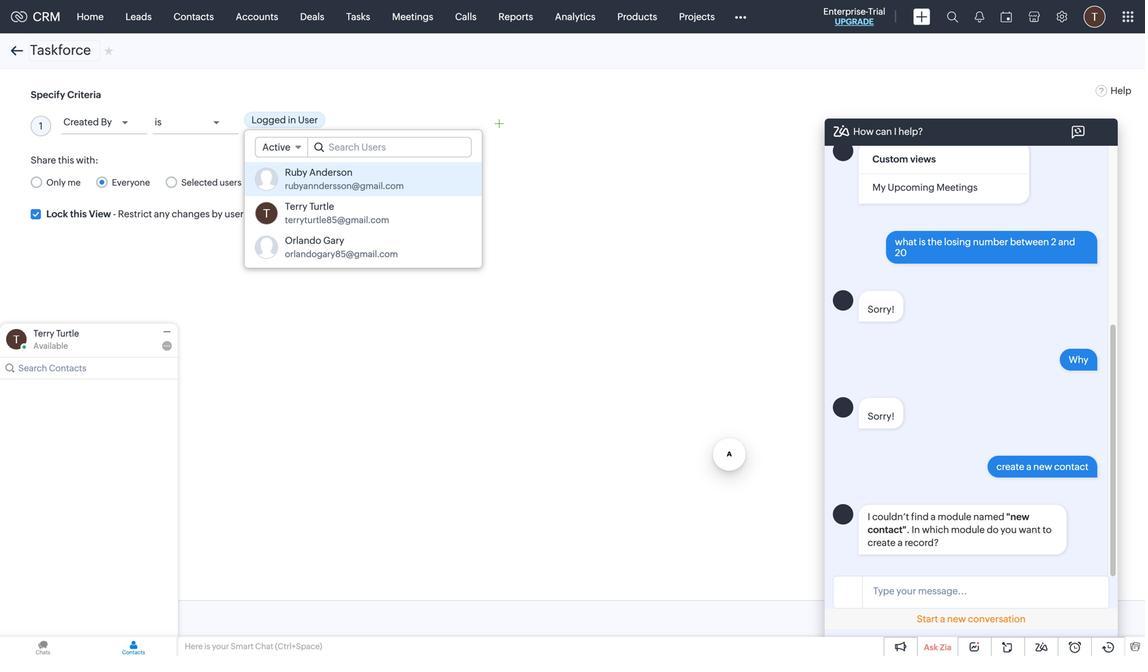 Task type: locate. For each thing, give the bounding box(es) containing it.
help specify criteria
[[31, 85, 1132, 100]]

module down the named
[[951, 525, 985, 536]]

terry left view
[[285, 201, 307, 212]]

why
[[1069, 355, 1089, 366]]

0 vertical spatial turtle
[[309, 201, 334, 212]]

new
[[1034, 462, 1053, 473], [947, 614, 966, 625]]

only me
[[46, 177, 81, 188]]

can
[[876, 126, 892, 137]]

how can i help?
[[853, 126, 923, 137]]

sorry!
[[868, 304, 895, 315], [868, 411, 895, 422]]

None submit
[[31, 608, 79, 630]]

crm
[[33, 10, 60, 24]]

1 vertical spatial users
[[225, 209, 248, 219]]

products link
[[607, 0, 668, 33]]

calendar image
[[1001, 11, 1012, 22]]

signals image
[[975, 11, 984, 22]]

users right the selected
[[220, 177, 242, 188]]

is right what on the top right
[[919, 237, 926, 248]]

contacts link
[[163, 0, 225, 33]]

a up which
[[931, 512, 936, 523]]

0 horizontal spatial meetings
[[392, 11, 433, 22]]

users right by at top left
[[225, 209, 248, 219]]

a left contact
[[1027, 462, 1032, 473]]

with
[[250, 209, 269, 219]]

0 vertical spatial meetings
[[392, 11, 433, 22]]

1 horizontal spatial i
[[894, 126, 897, 137]]

meetings inside meetings link
[[392, 11, 433, 22]]

signals element
[[967, 0, 993, 33]]

this
[[58, 155, 74, 166], [70, 209, 87, 219]]

new for contact
[[1034, 462, 1053, 473]]

1 horizontal spatial the
[[928, 237, 942, 248]]

mark as favorite image
[[104, 45, 113, 56]]

i right can
[[894, 126, 897, 137]]

None text field
[[29, 40, 100, 61]]

2 sorry! from the top
[[868, 411, 895, 422]]

crm link
[[11, 10, 60, 24]]

terry inside terry turtle terryturtle85@gmail.com
[[285, 201, 307, 212]]

in
[[288, 115, 296, 125]]

orlando
[[285, 235, 321, 246]]

home link
[[66, 0, 115, 33]]

tasks
[[346, 11, 370, 22]]

1 horizontal spatial terry
[[285, 201, 307, 212]]

list box
[[245, 159, 482, 268]]

terry for terry turtle terryturtle85@gmail.com
[[285, 201, 307, 212]]

new left contact
[[1034, 462, 1053, 473]]

terry turtle terryturtle85@gmail.com
[[285, 201, 389, 225]]

lock
[[46, 209, 68, 219]]

create
[[997, 462, 1025, 473], [868, 538, 896, 549]]

is inside what is the losing number between 2 and 20
[[919, 237, 926, 248]]

list box containing ruby anderson
[[245, 159, 482, 268]]

logo image
[[11, 11, 27, 22]]

0 horizontal spatial new
[[947, 614, 966, 625]]

turtle up available
[[56, 329, 79, 339]]

tasks link
[[335, 0, 381, 33]]

1 vertical spatial this
[[70, 209, 87, 219]]

0 horizontal spatial turtle
[[56, 329, 79, 339]]

0 vertical spatial sorry!
[[868, 304, 895, 315]]

1 vertical spatial i
[[868, 512, 871, 523]]

search image
[[947, 11, 959, 22]]

terryturtle85@gmail.com
[[285, 215, 389, 225]]

find
[[911, 512, 929, 523]]

profile element
[[1076, 0, 1114, 33]]

to
[[1043, 525, 1052, 536]]

None button
[[87, 608, 147, 630]]

ruby anderson rubyanndersson@gmail.com
[[285, 167, 404, 191]]

meetings
[[392, 11, 433, 22], [937, 182, 978, 193]]

home
[[77, 11, 104, 22]]

1 horizontal spatial turtle
[[309, 201, 334, 212]]

analytics
[[555, 11, 596, 22]]

meetings right upcoming
[[937, 182, 978, 193]]

terry up available
[[33, 329, 54, 339]]

1 vertical spatial meetings
[[937, 182, 978, 193]]

couldn't
[[872, 512, 909, 523]]

create up "new
[[997, 462, 1025, 473]]

i left couldn't on the bottom of the page
[[868, 512, 871, 523]]

is
[[155, 117, 162, 127], [340, 209, 347, 219], [919, 237, 926, 248], [204, 642, 210, 651]]

selected
[[181, 177, 218, 188]]

orlandogary85@gmail.com
[[285, 249, 398, 259]]

the left view
[[301, 209, 316, 219]]

1 vertical spatial new
[[947, 614, 966, 625]]

1 horizontal spatial create
[[997, 462, 1025, 473]]

1 vertical spatial create
[[868, 538, 896, 549]]

this right lock
[[70, 209, 87, 219]]

0 vertical spatial create
[[997, 462, 1025, 473]]

Type your message... text field
[[863, 584, 1109, 600]]

1 vertical spatial turtle
[[56, 329, 79, 339]]

by
[[212, 209, 223, 219]]

create down contact"
[[868, 538, 896, 549]]

reports
[[499, 11, 533, 22]]

1 vertical spatial terry
[[33, 329, 54, 339]]

turtle inside terry turtle terryturtle85@gmail.com
[[309, 201, 334, 212]]

leads link
[[115, 0, 163, 33]]

leads
[[126, 11, 152, 22]]

Active field
[[255, 137, 308, 157]]

my upcoming meetings
[[873, 182, 978, 193]]

1 vertical spatial the
[[928, 237, 942, 248]]

create menu element
[[905, 0, 939, 33]]

0 horizontal spatial the
[[301, 209, 316, 219]]

0 horizontal spatial create
[[868, 538, 896, 549]]

1 horizontal spatial new
[[1034, 462, 1053, 473]]

Created By field
[[61, 112, 147, 134]]

1 vertical spatial sorry!
[[868, 411, 895, 422]]

0 vertical spatial this
[[58, 155, 74, 166]]

. in which module do you want to create a record?
[[868, 525, 1052, 549]]

is right by
[[155, 117, 162, 127]]

custom
[[873, 154, 908, 165]]

meetings link
[[381, 0, 444, 33]]

accounts link
[[225, 0, 289, 33]]

0 vertical spatial terry
[[285, 201, 307, 212]]

user
[[298, 115, 318, 125]]

contact"
[[868, 525, 907, 536]]

the left losing
[[928, 237, 942, 248]]

restrict
[[118, 209, 152, 219]]

a
[[1027, 462, 1032, 473], [931, 512, 936, 523], [898, 538, 903, 549], [940, 614, 945, 625]]

turtle up terryturtle85@gmail.com at the left
[[309, 201, 334, 212]]

0 horizontal spatial terry
[[33, 329, 54, 339]]

i
[[894, 126, 897, 137], [868, 512, 871, 523]]

a down contact"
[[898, 538, 903, 549]]

1 vertical spatial module
[[951, 525, 985, 536]]

any
[[154, 209, 170, 219]]

meetings left 'calls' "link" in the left of the page
[[392, 11, 433, 22]]

only
[[46, 177, 66, 188]]

losing
[[944, 237, 971, 248]]

0 vertical spatial new
[[1034, 462, 1053, 473]]

ask zia
[[924, 643, 952, 652]]

1 horizontal spatial meetings
[[937, 182, 978, 193]]

reports link
[[488, 0, 544, 33]]

and
[[1059, 237, 1076, 248]]

1 sorry! from the top
[[868, 304, 895, 315]]

module
[[938, 512, 972, 523], [951, 525, 985, 536]]

created by
[[63, 117, 112, 127]]

this left the with:
[[58, 155, 74, 166]]

want
[[1019, 525, 1041, 536]]

Search Users text field
[[308, 138, 471, 157]]

which
[[922, 525, 949, 536]]

new right start
[[947, 614, 966, 625]]

Other Modules field
[[726, 6, 755, 28]]

with:
[[76, 155, 99, 166]]

profile image
[[1084, 6, 1106, 28]]

ask
[[924, 643, 938, 652]]

create a new contact
[[997, 462, 1089, 473]]

module up . in which module do you want to create a record?
[[938, 512, 972, 523]]

0 vertical spatial the
[[301, 209, 316, 219]]

help
[[1111, 85, 1132, 96]]

share this with:
[[31, 155, 99, 166]]

changes
[[172, 209, 210, 219]]



Task type: describe. For each thing, give the bounding box(es) containing it.
is left your
[[204, 642, 210, 651]]

my
[[873, 182, 886, 193]]

view
[[318, 209, 338, 219]]

contact
[[1054, 462, 1089, 473]]

you
[[1001, 525, 1017, 536]]

start
[[917, 614, 938, 625]]

create inside . in which module do you want to create a record?
[[868, 538, 896, 549]]

calls
[[455, 11, 477, 22]]

what is the losing number between 2 and 20
[[895, 237, 1076, 259]]

trial
[[868, 6, 886, 17]]

do
[[987, 525, 999, 536]]

logged in user
[[252, 115, 318, 125]]

analytics link
[[544, 0, 607, 33]]

start a new conversation
[[917, 614, 1026, 625]]

turtle for terry turtle terryturtle85@gmail.com
[[309, 201, 334, 212]]

this for lock
[[70, 209, 87, 219]]

in
[[912, 525, 920, 536]]

rubyanndersson@gmail.com
[[285, 181, 404, 191]]

number
[[973, 237, 1008, 248]]

record?
[[905, 538, 939, 549]]

logged
[[252, 115, 286, 125]]

enterprise-trial upgrade
[[824, 6, 886, 26]]

orlando gary option
[[245, 230, 482, 265]]

terry for terry turtle
[[33, 329, 54, 339]]

is right view
[[340, 209, 347, 219]]

upcoming
[[888, 182, 935, 193]]

chat
[[255, 642, 273, 651]]

help link
[[1096, 85, 1132, 96]]

0 vertical spatial module
[[938, 512, 972, 523]]

calls link
[[444, 0, 488, 33]]

lock this view - restrict any changes by users with whom the view is shared.
[[46, 209, 382, 219]]

whom
[[271, 209, 299, 219]]

conversation
[[968, 614, 1026, 625]]

accounts
[[236, 11, 278, 22]]

specify
[[31, 89, 65, 100]]

the inside what is the losing number between 2 and 20
[[928, 237, 942, 248]]

smart
[[231, 642, 254, 651]]

chats image
[[0, 637, 86, 657]]

module inside . in which module do you want to create a record?
[[951, 525, 985, 536]]

selected users
[[181, 177, 242, 188]]

named
[[974, 512, 1005, 523]]

.
[[907, 525, 910, 536]]

ruby anderson option
[[245, 162, 482, 196]]

view
[[89, 209, 111, 219]]

by
[[101, 117, 112, 127]]

your
[[212, 642, 229, 651]]

available
[[33, 342, 68, 351]]

custom views
[[873, 154, 936, 165]]

Search Contacts text field
[[18, 358, 161, 379]]

is field
[[153, 112, 239, 134]]

is inside is field
[[155, 117, 162, 127]]

zia
[[940, 643, 952, 652]]

products
[[618, 11, 657, 22]]

this for share
[[58, 155, 74, 166]]

upgrade
[[835, 17, 874, 26]]

search element
[[939, 0, 967, 33]]

projects link
[[668, 0, 726, 33]]

-
[[113, 209, 116, 219]]

0 vertical spatial users
[[220, 177, 242, 188]]

deals
[[300, 11, 324, 22]]

0 horizontal spatial i
[[868, 512, 871, 523]]

terry turtle
[[33, 329, 79, 339]]

i couldn't find a module named
[[868, 512, 1007, 523]]

me
[[68, 177, 81, 188]]

here is your smart chat (ctrl+space)
[[185, 642, 322, 651]]

shared.
[[349, 209, 382, 219]]

ruby
[[285, 167, 307, 178]]

a right start
[[940, 614, 945, 625]]

turtle for terry turtle
[[56, 329, 79, 339]]

0 vertical spatial i
[[894, 126, 897, 137]]

"new
[[1007, 512, 1030, 523]]

20
[[895, 248, 907, 259]]

help?
[[899, 126, 923, 137]]

everyone
[[112, 177, 150, 188]]

projects
[[679, 11, 715, 22]]

a inside . in which module do you want to create a record?
[[898, 538, 903, 549]]

contacts image
[[91, 637, 177, 657]]

"new contact"
[[868, 512, 1030, 536]]

new for conversation
[[947, 614, 966, 625]]

views
[[910, 154, 936, 165]]

deals link
[[289, 0, 335, 33]]

what
[[895, 237, 917, 248]]

share
[[31, 155, 56, 166]]

terry turtle option
[[245, 196, 482, 230]]

contacts
[[174, 11, 214, 22]]

(ctrl+space)
[[275, 642, 322, 651]]

orlando gary orlandogary85@gmail.com
[[285, 235, 398, 259]]

create menu image
[[914, 9, 931, 25]]

how
[[853, 126, 874, 137]]

anderson
[[309, 167, 353, 178]]

Logged in User field
[[244, 112, 483, 130]]

active
[[262, 142, 291, 153]]

enterprise-
[[824, 6, 868, 17]]

criteria
[[67, 89, 101, 100]]

between
[[1010, 237, 1049, 248]]



Task type: vqa. For each thing, say whether or not it's contained in the screenshot.


